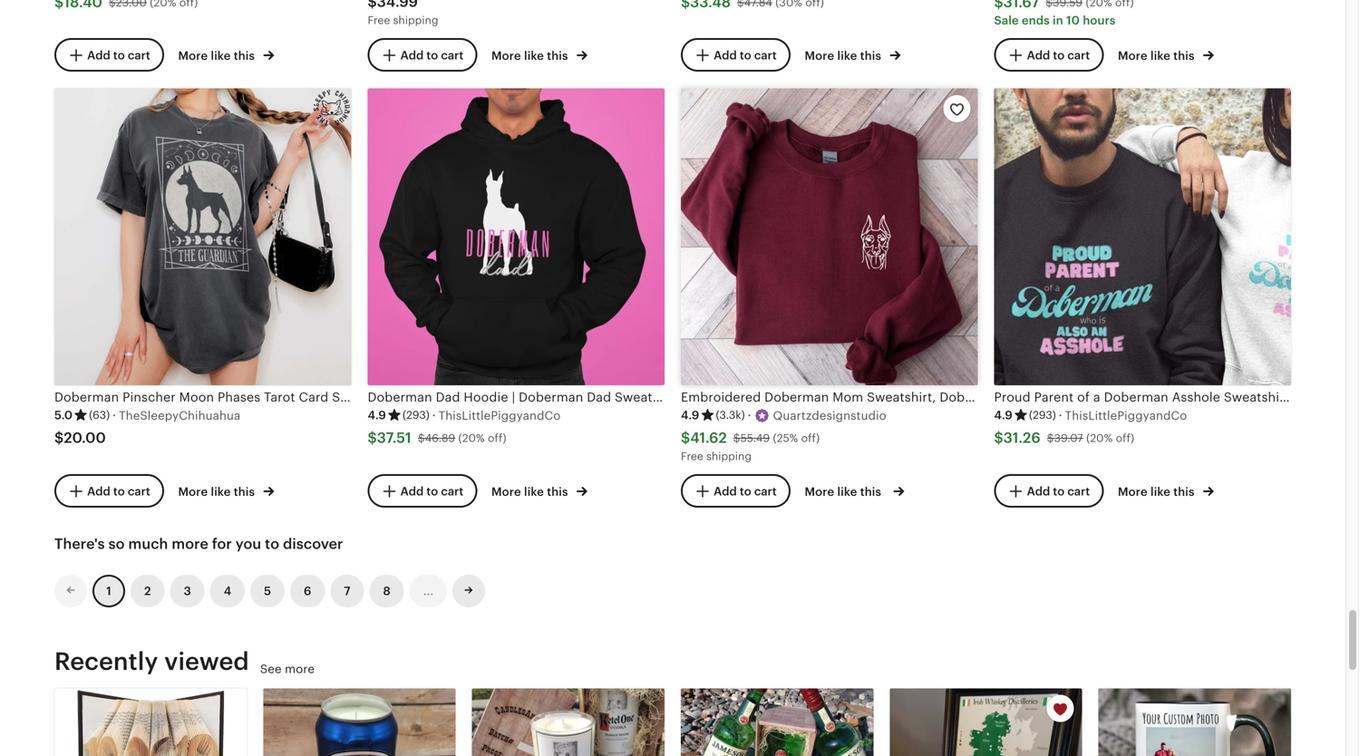 Task type: vqa. For each thing, say whether or not it's contained in the screenshot.
D inside Ca$ 16.75 Ca$ 33.50 (50% Off) A D B Y Glambridalgifts
no



Task type: describe. For each thing, give the bounding box(es) containing it.
ends
[[1022, 13, 1050, 27]]

(293) for 31.26
[[1029, 409, 1056, 421]]

recently viewed
[[54, 648, 249, 676]]

20.00
[[64, 430, 106, 446]]

· for $ 31.26 $ 39.07 (20% off)
[[1059, 409, 1062, 422]]

31.26
[[1004, 430, 1041, 446]]

10
[[1066, 13, 1080, 27]]

$ 41.62 $ 55.49 (25% off) free shipping
[[681, 430, 820, 462]]

free shipping
[[368, 14, 438, 26]]

so
[[108, 536, 125, 552]]

7 link
[[330, 575, 364, 608]]

(20% for 31.26
[[1086, 432, 1113, 444]]

doberman pinscher moon phases tarot card shirt, doberman mom sweatshirt, dobie owner longsleeve tee, dobie lover cottagecore t-shirt gift image
[[54, 88, 351, 385]]

sale
[[994, 13, 1019, 27]]

3 link
[[170, 575, 205, 608]]

4.9 star rating with 293 reviews image for 31.26
[[994, 407, 1056, 424]]

$ 37.51 $ 46.89 (20% off)
[[368, 430, 507, 446]]

4 link
[[210, 575, 245, 608]]

viewed
[[164, 648, 249, 676]]

there's
[[54, 536, 105, 552]]

5.0 star rating with 63 reviews image
[[54, 407, 110, 424]]

6 link
[[290, 575, 325, 608]]

3 · from the left
[[748, 409, 751, 422]]

4.9 star rating with 3.3k reviews image
[[681, 407, 745, 424]]

shipping inside $ 41.62 $ 55.49 (25% off) free shipping
[[706, 450, 752, 462]]

$ left 39.07 at right bottom
[[994, 430, 1004, 446]]

there's so much more for you to discover
[[54, 536, 343, 552]]

off) for 37.51
[[488, 432, 507, 444]]

sale ends in 10 hours
[[994, 13, 1116, 27]]

· thesleepychihuahua
[[113, 409, 241, 422]]

(293) for 37.51
[[403, 409, 430, 421]]

5.0
[[54, 409, 73, 422]]

for
[[212, 536, 232, 552]]

4
[[224, 584, 231, 598]]

55.49
[[740, 432, 770, 444]]

ketel one alcohol candle/1 liter bottle/1 liter vs 750 ml = more burn time! image
[[472, 689, 665, 756]]

(63)
[[89, 409, 110, 421]]

(20% for 37.51
[[458, 432, 485, 444]]

4.9 star rating with 293 reviews image for 37.51
[[368, 407, 430, 424]]

2 link
[[131, 575, 165, 608]]

(3.3k)
[[716, 409, 745, 421]]

1
[[106, 584, 111, 598]]

8 link
[[369, 575, 404, 608]]

thislittlepiggyandco for 31.26
[[1065, 409, 1187, 422]]

8
[[383, 584, 391, 598]]

$ down 4.9 star rating with 3.3k reviews image
[[681, 430, 690, 446]]

· for $ 20.00
[[113, 409, 116, 422]]

37.51
[[377, 430, 412, 446]]

1 horizontal spatial more
[[285, 663, 315, 676]]



Task type: locate. For each thing, give the bounding box(es) containing it.
you
[[236, 536, 261, 552]]

much
[[128, 536, 168, 552]]

thesleepychihuahua
[[119, 409, 241, 422]]

off) inside $ 31.26 $ 39.07 (20% off)
[[1116, 432, 1135, 444]]

1 horizontal spatial (293)
[[1029, 409, 1056, 421]]

0 horizontal spatial shipping
[[393, 14, 438, 26]]

3 off) from the left
[[1116, 432, 1135, 444]]

1 4.9 star rating with 293 reviews image from the left
[[368, 407, 430, 424]]

shipping inside free shipping link
[[393, 14, 438, 26]]

$
[[54, 430, 64, 446], [368, 430, 377, 446], [681, 430, 690, 446], [994, 430, 1004, 446], [418, 432, 425, 444], [733, 432, 740, 444], [1047, 432, 1054, 444]]

off) for 41.62
[[801, 432, 820, 444]]

sale ends in 10 hours link
[[994, 0, 1291, 35]]

more
[[172, 536, 208, 552], [285, 663, 315, 676]]

1 · from the left
[[113, 409, 116, 422]]

1 vertical spatial more
[[285, 663, 315, 676]]

thislittlepiggyandco
[[439, 409, 561, 422], [1065, 409, 1187, 422]]

thislittlepiggyandco up 39.07 at right bottom
[[1065, 409, 1187, 422]]

41.62
[[690, 430, 727, 446]]

1 vertical spatial free
[[681, 450, 703, 462]]

1 (293) from the left
[[403, 409, 430, 421]]

... button
[[410, 575, 447, 608]]

4.9 star rating with 293 reviews image up '31.26'
[[994, 407, 1056, 424]]

embroidered doberman mom sweatshirt, doberman dad sweatshirt, dog mom sweatshirt, doberman sweatshirt, doberman dad gift, doberman mom gift image
[[681, 88, 978, 385]]

2 (20% from the left
[[1086, 432, 1113, 444]]

· thislittlepiggyandco for 37.51
[[432, 409, 561, 422]]

4.9 up the 41.62 on the bottom
[[681, 409, 699, 422]]

0 horizontal spatial 4.9 star rating with 293 reviews image
[[368, 407, 430, 424]]

3
[[184, 584, 191, 598]]

1 horizontal spatial free
[[681, 450, 703, 462]]

2 thislittlepiggyandco from the left
[[1065, 409, 1187, 422]]

1 4.9 from the left
[[368, 409, 386, 422]]

2 horizontal spatial 4.9
[[994, 409, 1013, 422]]

(20% right 39.07 at right bottom
[[1086, 432, 1113, 444]]

$ down (3.3k) at the bottom right
[[733, 432, 740, 444]]

2 (293) from the left
[[1029, 409, 1056, 421]]

39.07
[[1054, 432, 1083, 444]]

0 horizontal spatial 4.9
[[368, 409, 386, 422]]

1 horizontal spatial 4.9 star rating with 293 reviews image
[[994, 407, 1056, 424]]

· thislittlepiggyandco up 39.07 at right bottom
[[1059, 409, 1187, 422]]

$ 31.26 $ 39.07 (20% off)
[[994, 430, 1135, 446]]

0 horizontal spatial · thislittlepiggyandco
[[432, 409, 561, 422]]

4.9 for 37.51
[[368, 409, 386, 422]]

add to cart
[[87, 49, 150, 62], [400, 49, 464, 62], [714, 49, 777, 62], [1027, 49, 1090, 62], [87, 485, 150, 498], [400, 485, 464, 498], [714, 485, 777, 498], [1027, 485, 1090, 498]]

more right see
[[285, 663, 315, 676]]

4.9 for 41.62
[[681, 409, 699, 422]]

rocks glasses (2) whiskey image
[[681, 689, 873, 756]]

this
[[234, 49, 255, 63], [547, 49, 568, 63], [860, 49, 881, 63], [1174, 49, 1195, 63], [234, 485, 255, 499], [547, 485, 568, 499], [860, 485, 881, 499], [1174, 485, 1195, 499]]

(293) up $ 37.51 $ 46.89 (20% off)
[[403, 409, 430, 421]]

1 horizontal spatial shipping
[[706, 450, 752, 462]]

· inside · thesleepychihuahua
[[113, 409, 116, 422]]

2 4.9 star rating with 293 reviews image from the left
[[994, 407, 1056, 424]]

quartzdesignstudio
[[773, 409, 887, 422]]

more like this
[[178, 49, 258, 63], [491, 49, 571, 63], [805, 49, 884, 63], [1118, 49, 1198, 63], [178, 485, 258, 499], [491, 485, 571, 499], [805, 485, 884, 499], [1118, 485, 1198, 499]]

proud parent of a doberman asshole sweatshirt | doberman mom sweatshirt | doberman dad sweatshirt | doberman sweatshirt | gift for dobie mom image
[[994, 88, 1291, 385]]

0 horizontal spatial free
[[368, 14, 390, 26]]

7
[[344, 584, 350, 598]]

shipping
[[393, 14, 438, 26], [706, 450, 752, 462]]

free shipping link
[[368, 0, 665, 35]]

see
[[260, 663, 282, 676]]

discover
[[283, 536, 343, 552]]

1 (20% from the left
[[458, 432, 485, 444]]

· right (3.3k) at the bottom right
[[748, 409, 751, 422]]

thislittlepiggyandco for 37.51
[[439, 409, 561, 422]]

4.9 inside image
[[681, 409, 699, 422]]

$ 20.00
[[54, 430, 106, 446]]

see more
[[260, 663, 315, 676]]

in
[[1053, 13, 1063, 27]]

1 link
[[92, 575, 125, 608]]

(20% inside $ 31.26 $ 39.07 (20% off)
[[1086, 432, 1113, 444]]

2 horizontal spatial off)
[[1116, 432, 1135, 444]]

add to cart button
[[54, 38, 164, 72], [368, 38, 477, 72], [681, 38, 790, 72], [994, 38, 1104, 72], [54, 474, 164, 508], [368, 474, 477, 508], [681, 474, 790, 508], [994, 474, 1104, 508]]

· thislittlepiggyandco
[[432, 409, 561, 422], [1059, 409, 1187, 422]]

1 thislittlepiggyandco from the left
[[439, 409, 561, 422]]

1 · thislittlepiggyandco from the left
[[432, 409, 561, 422]]

0 horizontal spatial more
[[172, 536, 208, 552]]

·
[[113, 409, 116, 422], [432, 409, 436, 422], [748, 409, 751, 422], [1059, 409, 1062, 422]]

(293)
[[403, 409, 430, 421], [1029, 409, 1056, 421]]

1 horizontal spatial off)
[[801, 432, 820, 444]]

...
[[423, 585, 434, 598]]

0 vertical spatial shipping
[[393, 14, 438, 26]]

2 off) from the left
[[801, 432, 820, 444]]

$ left the 46.89
[[368, 430, 377, 446]]

4.9 star rating with 293 reviews image up 37.51
[[368, 407, 430, 424]]

(25%
[[773, 432, 798, 444]]

46.89
[[425, 432, 455, 444]]

(20% right the 46.89
[[458, 432, 485, 444]]

2 · from the left
[[432, 409, 436, 422]]

doberman dad hoodie | doberman dad sweater | doberman dad sweatshirt | gift for dobie dad | gift for doberman pinscher daddy image
[[368, 88, 665, 385]]

1 off) from the left
[[488, 432, 507, 444]]

(20% inside $ 37.51 $ 46.89 (20% off)
[[458, 432, 485, 444]]

like
[[211, 49, 231, 63], [524, 49, 544, 63], [837, 49, 857, 63], [1151, 49, 1171, 63], [211, 485, 231, 499], [524, 485, 544, 499], [837, 485, 857, 499], [1151, 485, 1171, 499]]

2 4.9 from the left
[[681, 409, 699, 422]]

· up $ 37.51 $ 46.89 (20% off)
[[432, 409, 436, 422]]

· right (63)
[[113, 409, 116, 422]]

1 vertical spatial shipping
[[706, 450, 752, 462]]

free inside $ 41.62 $ 55.49 (25% off) free shipping
[[681, 450, 703, 462]]

4.9 up 37.51
[[368, 409, 386, 422]]

off) right 39.07 at right bottom
[[1116, 432, 1135, 444]]

3 4.9 from the left
[[994, 409, 1013, 422]]

$ inside $ 37.51 $ 46.89 (20% off)
[[418, 432, 425, 444]]

1 horizontal spatial thislittlepiggyandco
[[1065, 409, 1187, 422]]

hours
[[1083, 13, 1116, 27]]

2 · thislittlepiggyandco from the left
[[1059, 409, 1187, 422]]

· thislittlepiggyandco for 31.26
[[1059, 409, 1187, 422]]

1 horizontal spatial (20%
[[1086, 432, 1113, 444]]

0 horizontal spatial (293)
[[403, 409, 430, 421]]

add
[[87, 49, 110, 62], [400, 49, 424, 62], [714, 49, 737, 62], [1027, 49, 1050, 62], [87, 485, 110, 498], [400, 485, 424, 498], [714, 485, 737, 498], [1027, 485, 1050, 498]]

recently
[[54, 648, 158, 676]]

more left for
[[172, 536, 208, 552]]

$ right '31.26'
[[1047, 432, 1054, 444]]

$ right 37.51
[[418, 432, 425, 444]]

off) inside $ 41.62 $ 55.49 (25% off) free shipping
[[801, 432, 820, 444]]

off)
[[488, 432, 507, 444], [801, 432, 820, 444], [1116, 432, 1135, 444]]

· thislittlepiggyandco up the 46.89
[[432, 409, 561, 422]]

4.9 up '31.26'
[[994, 409, 1013, 422]]

see more link
[[260, 661, 315, 678]]

more like this link
[[178, 45, 274, 64], [491, 45, 587, 64], [805, 45, 901, 64], [1118, 45, 1214, 64], [178, 481, 274, 500], [491, 481, 587, 500], [805, 481, 901, 500], [1118, 481, 1214, 500]]

1 horizontal spatial 4.9
[[681, 409, 699, 422]]

first anniversary gift - custom book fold - paper anniversary - gift for him her - boyfriend - girlfriend image
[[54, 689, 247, 756]]

more
[[178, 49, 208, 63], [491, 49, 521, 63], [805, 49, 834, 63], [1118, 49, 1148, 63], [178, 485, 208, 499], [491, 485, 521, 499], [805, 485, 834, 499], [1118, 485, 1148, 499]]

4.9 for 31.26
[[994, 409, 1013, 422]]

off) inside $ 37.51 $ 46.89 (20% off)
[[488, 432, 507, 444]]

0 vertical spatial more
[[172, 536, 208, 552]]

personalized photo coffee mug birthday gift, custom mug gift for mom, anniversary gift for her/him, valentine's day gifts , mug with picture image
[[1099, 689, 1291, 756]]

cart
[[128, 49, 150, 62], [441, 49, 464, 62], [754, 49, 777, 62], [1068, 49, 1090, 62], [128, 485, 150, 498], [441, 485, 464, 498], [754, 485, 777, 498], [1068, 485, 1090, 498]]

0 vertical spatial free
[[368, 14, 390, 26]]

5
[[264, 584, 271, 598]]

$ down 5.0
[[54, 430, 64, 446]]

(293) up '31.26'
[[1029, 409, 1056, 421]]

2
[[144, 584, 151, 598]]

off) for 31.26
[[1116, 432, 1135, 444]]

to
[[113, 49, 125, 62], [427, 49, 438, 62], [740, 49, 751, 62], [1053, 49, 1065, 62], [113, 485, 125, 498], [427, 485, 438, 498], [740, 485, 751, 498], [1053, 485, 1065, 498], [265, 536, 279, 552]]

(20%
[[458, 432, 485, 444], [1086, 432, 1113, 444]]

1 horizontal spatial · thislittlepiggyandco
[[1059, 409, 1187, 422]]

0 horizontal spatial off)
[[488, 432, 507, 444]]

5 link
[[250, 575, 285, 608]]

4.9
[[368, 409, 386, 422], [681, 409, 699, 422], [994, 409, 1013, 422]]

4.9 star rating with 293 reviews image
[[368, 407, 430, 424], [994, 407, 1056, 424]]

thislittlepiggyandco up the 46.89
[[439, 409, 561, 422]]

off) right the 46.89
[[488, 432, 507, 444]]

free
[[368, 14, 390, 26], [681, 450, 703, 462]]

· up $ 31.26 $ 39.07 (20% off)
[[1059, 409, 1062, 422]]

0 horizontal spatial thislittlepiggyandco
[[439, 409, 561, 422]]

0 horizontal spatial (20%
[[458, 432, 485, 444]]

· for $ 37.51 $ 46.89 (20% off)
[[432, 409, 436, 422]]

4 · from the left
[[1059, 409, 1062, 422]]

6
[[304, 584, 311, 598]]

$ inside $ 31.26 $ 39.07 (20% off)
[[1047, 432, 1054, 444]]

off) right the (25%
[[801, 432, 820, 444]]



